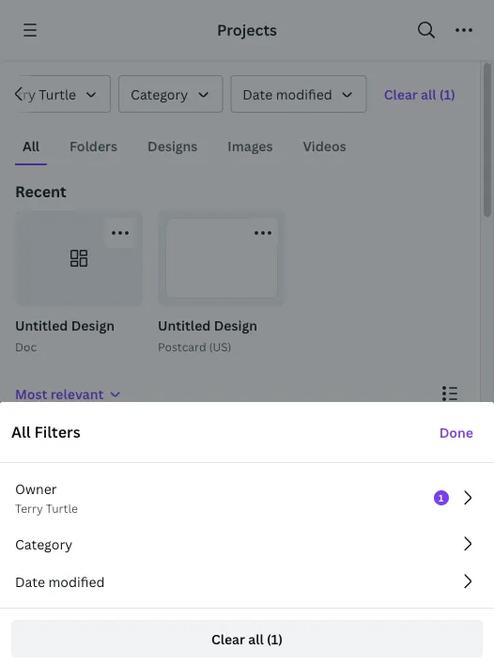 Task type: vqa. For each thing, say whether or not it's contained in the screenshot.
Turtle
yes



Task type: locate. For each thing, give the bounding box(es) containing it.
0 horizontal spatial untitled
[[15, 317, 68, 334]]

0 vertical spatial folders
[[70, 137, 118, 155]]

folders right all button
[[70, 137, 118, 155]]

date modified
[[15, 573, 105, 591]]

untitled
[[15, 317, 68, 334], [158, 317, 211, 334]]

recent
[[15, 182, 67, 202]]

1 vertical spatial clear
[[212, 631, 245, 649]]

1 horizontal spatial clear all (1)
[[384, 85, 456, 103]]

all left filters
[[11, 422, 31, 443]]

untitled up the doc
[[15, 317, 68, 334]]

untitled inside untitled design postcard (us)
[[158, 317, 211, 334]]

upgrade now button
[[15, 578, 101, 596]]

filters
[[34, 422, 81, 443]]

2 untitled from the left
[[158, 317, 211, 334]]

pro inside button
[[437, 648, 453, 661]]

1 vertical spatial all
[[249, 631, 264, 649]]

design for untitled design postcard (us)
[[214, 317, 258, 334]]

1 horizontal spatial design
[[214, 317, 258, 334]]

🎁 50% off canva pro for the first 3 months. limited time offer. upgrade now .
[[15, 557, 417, 596]]

1 vertical spatial projects
[[130, 648, 167, 661]]

folders button
[[62, 128, 125, 164]]

folders inside button
[[70, 137, 118, 155]]

category
[[15, 536, 73, 554]]

1 horizontal spatial clear
[[384, 85, 418, 103]]

2 design from the left
[[214, 317, 258, 334]]

0 vertical spatial pro
[[128, 557, 151, 575]]

home button
[[0, 621, 99, 666]]

1 horizontal spatial all
[[421, 85, 437, 103]]

0 vertical spatial clear all (1)
[[384, 85, 456, 103]]

upgrade
[[15, 578, 71, 596]]

0 vertical spatial (1)
[[440, 85, 456, 103]]

0 horizontal spatial all
[[249, 631, 264, 649]]

.
[[101, 578, 104, 596]]

0 horizontal spatial clear all (1)
[[212, 631, 283, 649]]

0 horizontal spatial pro
[[128, 557, 151, 575]]

0 horizontal spatial clear
[[212, 631, 245, 649]]

date modified button
[[0, 563, 495, 601]]

all
[[421, 85, 437, 103], [249, 631, 264, 649]]

clear all (1)
[[384, 85, 456, 103], [212, 631, 283, 649]]

design inside untitled design postcard (us)
[[214, 317, 258, 334]]

0 vertical spatial all
[[421, 85, 437, 103]]

untitled for untitled design doc
[[15, 317, 68, 334]]

all filters list box
[[0, 471, 495, 601]]

design
[[71, 317, 115, 334], [214, 317, 258, 334]]

1 vertical spatial (1)
[[267, 631, 283, 649]]

1 vertical spatial all
[[11, 422, 31, 443]]

(1) inside button
[[267, 631, 283, 649]]

untitled inside untitled design doc
[[15, 317, 68, 334]]

clear for clear all (1) link
[[384, 85, 418, 103]]

modified
[[48, 573, 105, 591]]

first
[[202, 557, 230, 575]]

0 horizontal spatial (1)
[[267, 631, 283, 649]]

all
[[23, 137, 40, 155], [11, 422, 31, 443]]

(1)
[[440, 85, 456, 103], [267, 631, 283, 649]]

pro
[[128, 557, 151, 575], [437, 648, 453, 661]]

1 design from the left
[[71, 317, 115, 334]]

1 horizontal spatial pro
[[437, 648, 453, 661]]

videos
[[303, 137, 347, 155]]

0 horizontal spatial design
[[71, 317, 115, 334]]

all for all filters
[[11, 422, 31, 443]]

0 vertical spatial all
[[23, 137, 40, 155]]

folders
[[70, 137, 118, 155], [15, 422, 70, 443]]

untitled up "postcard"
[[158, 317, 211, 334]]

folders up owner
[[15, 422, 70, 443]]

category button
[[0, 526, 495, 563]]

untitled for untitled design postcard (us)
[[158, 317, 211, 334]]

projects
[[217, 20, 277, 40], [130, 648, 167, 661]]

done
[[440, 424, 474, 442]]

all up recent
[[23, 137, 40, 155]]

design inside untitled design doc
[[71, 317, 115, 334]]

all button
[[15, 128, 47, 164]]

off
[[63, 557, 82, 575]]

untitled design postcard (us)
[[158, 317, 258, 355]]

all for clear all (1) button
[[249, 631, 264, 649]]

(1) for clear all (1) link
[[440, 85, 456, 103]]

0 vertical spatial projects
[[217, 20, 277, 40]]

home
[[36, 648, 63, 661]]

(us)
[[209, 339, 232, 355]]

clear all (1) inside clear all (1) button
[[212, 631, 283, 649]]

1 horizontal spatial untitled
[[158, 317, 211, 334]]

pro inside 🎁 50% off canva pro for the first 3 months. limited time offer. upgrade now .
[[128, 557, 151, 575]]

1 horizontal spatial (1)
[[440, 85, 456, 103]]

1 untitled from the left
[[15, 317, 68, 334]]

clear all (1) inside clear all (1) link
[[384, 85, 456, 103]]

videos button
[[296, 128, 354, 164]]

0 vertical spatial clear
[[384, 85, 418, 103]]

1 horizontal spatial projects
[[217, 20, 277, 40]]

clear for clear all (1) button
[[212, 631, 245, 649]]

owner terry turtle
[[15, 480, 78, 516]]

category option
[[0, 526, 495, 563]]

templates button
[[297, 621, 396, 666]]

clear
[[384, 85, 418, 103], [212, 631, 245, 649]]

designs
[[148, 137, 198, 155]]

all inside button
[[23, 137, 40, 155]]

1 vertical spatial pro
[[437, 648, 453, 661]]

1 vertical spatial clear all (1)
[[212, 631, 283, 649]]

(1) for clear all (1) button
[[267, 631, 283, 649]]

50%
[[31, 557, 60, 575]]

0 horizontal spatial projects
[[130, 648, 167, 661]]

clear inside button
[[212, 631, 245, 649]]

untitled design doc
[[15, 317, 115, 355]]

all inside button
[[249, 631, 264, 649]]



Task type: describe. For each thing, give the bounding box(es) containing it.
owner
[[15, 480, 57, 498]]

designs button
[[140, 128, 205, 164]]

limited
[[299, 557, 348, 575]]

clear all (1) link
[[375, 75, 466, 113]]

the
[[177, 557, 199, 575]]

date modified option
[[0, 563, 495, 601]]

months.
[[243, 557, 296, 575]]

done link
[[430, 414, 483, 451]]

projects button
[[99, 621, 198, 666]]

all for all
[[23, 137, 40, 155]]

1
[[439, 492, 445, 505]]

for
[[154, 557, 175, 575]]

terry
[[15, 501, 43, 516]]

🎁
[[15, 557, 28, 575]]

pro button
[[396, 621, 495, 666]]

owner option
[[0, 471, 495, 526]]

turtle
[[46, 501, 78, 516]]

images
[[228, 137, 273, 155]]

doc
[[15, 339, 37, 355]]

design for untitled design doc
[[71, 317, 115, 334]]

3
[[233, 557, 240, 575]]

1 vertical spatial folders
[[15, 422, 70, 443]]

clear all (1) for clear all (1) link
[[384, 85, 456, 103]]

clear all (1) button
[[11, 621, 483, 658]]

date
[[15, 573, 45, 591]]

all filters
[[11, 422, 81, 443]]

offer.
[[383, 557, 417, 575]]

projects inside the projects button
[[130, 648, 167, 661]]

time
[[350, 557, 380, 575]]

templates
[[323, 648, 370, 661]]

images button
[[220, 128, 281, 164]]

canva
[[85, 557, 125, 575]]

now
[[74, 578, 101, 596]]

all for clear all (1) link
[[421, 85, 437, 103]]

clear all (1) for clear all (1) button
[[212, 631, 283, 649]]

postcard
[[158, 339, 207, 355]]



